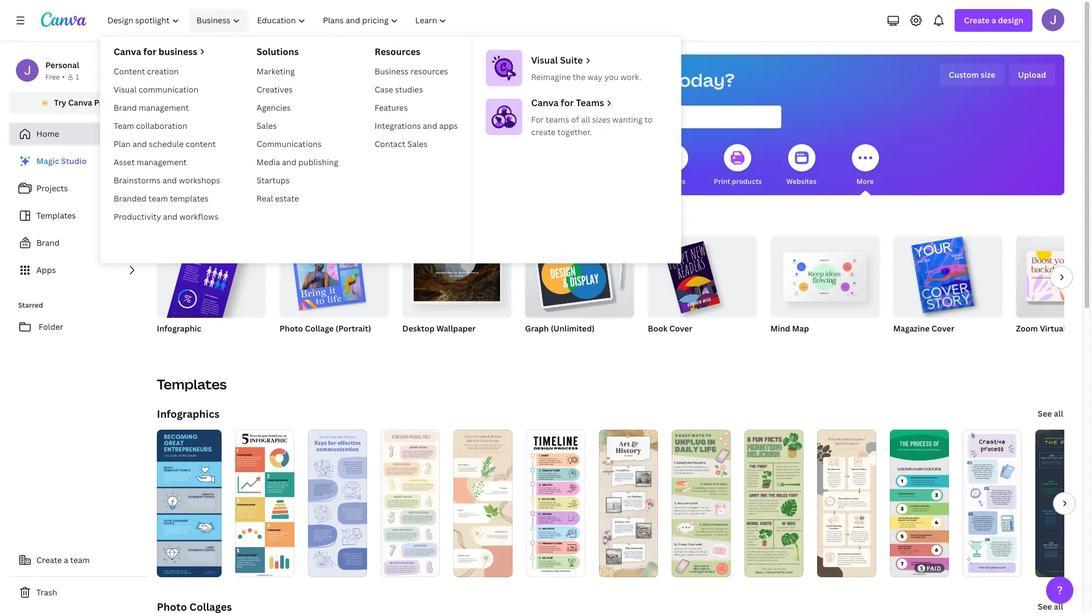 Task type: locate. For each thing, give the bounding box(es) containing it.
1 vertical spatial team
[[70, 555, 90, 566]]

2 horizontal spatial ×
[[905, 338, 908, 348]]

1 vertical spatial try
[[157, 214, 173, 227]]

magazine
[[893, 323, 930, 334]]

1 horizontal spatial canva
[[114, 45, 141, 58]]

0 horizontal spatial try
[[54, 97, 66, 108]]

1 cover from the left
[[669, 323, 692, 334]]

canva inside button
[[68, 97, 92, 108]]

group
[[155, 228, 266, 373], [648, 232, 757, 318], [771, 232, 880, 318], [893, 232, 1002, 318], [280, 236, 389, 318], [402, 236, 511, 318], [525, 236, 634, 318], [1016, 236, 1091, 318]]

brand up apps
[[36, 238, 60, 248]]

2 see all link from the top
[[1037, 596, 1064, 614]]

0 horizontal spatial templates
[[36, 210, 76, 221]]

for for business
[[143, 45, 156, 58]]

1 vertical spatial design
[[609, 68, 667, 92]]

graph (unlimited) group
[[525, 236, 634, 349]]

brand up team
[[114, 102, 137, 113]]

2 horizontal spatial canva
[[531, 97, 559, 109]]

wallpaper
[[436, 323, 476, 334]]

business up 'business'
[[197, 15, 230, 26]]

new
[[230, 214, 251, 227]]

cover
[[669, 323, 692, 334], [932, 323, 955, 334]]

a for team
[[64, 555, 68, 566]]

and inside 'link'
[[163, 211, 178, 222]]

0 horizontal spatial business
[[197, 15, 230, 26]]

communications link
[[252, 135, 343, 153]]

1 vertical spatial see
[[1038, 602, 1052, 613]]

a for design
[[992, 15, 996, 26]]

× right 800
[[172, 338, 175, 348]]

and for schedule
[[132, 139, 147, 149]]

canva left pro
[[68, 97, 92, 108]]

business for business
[[197, 15, 230, 26]]

2 vertical spatial all
[[1054, 602, 1063, 613]]

cover inside magazine cover 8.5 × 11 in
[[932, 323, 955, 334]]

desktop wallpaper group
[[402, 236, 511, 349]]

canva up the content
[[114, 45, 141, 58]]

brand
[[114, 102, 137, 113], [36, 238, 60, 248]]

1 horizontal spatial try
[[157, 214, 173, 227]]

× left 11
[[905, 338, 908, 348]]

cover right magazine
[[932, 323, 955, 334]]

productivity and workflows link
[[109, 208, 225, 226]]

2250
[[670, 338, 687, 348]]

you right way
[[604, 72, 619, 82]]

1 horizontal spatial brand
[[114, 102, 137, 113]]

design
[[998, 15, 1024, 26], [609, 68, 667, 92]]

content creation
[[114, 66, 179, 77]]

create inside dropdown button
[[964, 15, 990, 26]]

graph (unlimited)
[[525, 323, 595, 334]]

media
[[257, 157, 280, 168]]

mind
[[771, 323, 790, 334]]

0 vertical spatial sales
[[257, 120, 277, 131]]

starred
[[18, 301, 43, 310]]

estate
[[275, 193, 299, 204]]

desktop
[[402, 323, 435, 334]]

create up trash
[[36, 555, 62, 566]]

0 horizontal spatial brand
[[36, 238, 60, 248]]

0 horizontal spatial canva
[[68, 97, 92, 108]]

sales
[[257, 120, 277, 131], [407, 139, 428, 149]]

2 × from the left
[[666, 338, 669, 348]]

2 cover from the left
[[932, 323, 955, 334]]

cover for book cover
[[669, 323, 692, 334]]

a inside button
[[64, 555, 68, 566]]

try down •
[[54, 97, 66, 108]]

11
[[910, 338, 917, 348]]

sales link
[[252, 117, 343, 135]]

agencies link
[[252, 99, 343, 117]]

px right 2000
[[197, 338, 205, 348]]

try down 'branded team templates' link
[[157, 214, 173, 227]]

try for try canva pro
[[54, 97, 66, 108]]

list containing magic studio
[[9, 150, 148, 282]]

cover inside book cover 1410 × 2250 px
[[669, 323, 692, 334]]

create up custom size
[[964, 15, 990, 26]]

sales down integrations and apps link
[[407, 139, 428, 149]]

0 vertical spatial for
[[143, 45, 156, 58]]

see
[[1038, 409, 1052, 419], [1038, 602, 1052, 613]]

visual for visual suite
[[531, 54, 558, 66]]

for
[[143, 45, 156, 58], [561, 97, 574, 109]]

0 vertical spatial see
[[1038, 409, 1052, 419]]

× inside the infographic 800 × 2000 px
[[172, 338, 175, 348]]

the
[[573, 72, 586, 82]]

case studies link
[[370, 81, 462, 99]]

1 vertical spatial management
[[137, 157, 187, 168]]

creatives link
[[252, 81, 343, 99]]

and
[[423, 120, 437, 131], [132, 139, 147, 149], [282, 157, 296, 168], [162, 175, 177, 186], [163, 211, 178, 222]]

None search field
[[440, 106, 781, 128]]

features
[[375, 102, 408, 113]]

(unlimited)
[[551, 323, 595, 334]]

0 vertical spatial management
[[139, 102, 189, 113]]

0 vertical spatial visual
[[531, 54, 558, 66]]

px right 2250
[[688, 338, 696, 348]]

1 vertical spatial see all
[[1038, 602, 1063, 613]]

1 vertical spatial sales
[[407, 139, 428, 149]]

wanting
[[612, 114, 643, 125]]

whiteboards
[[462, 177, 505, 186]]

1 horizontal spatial px
[[688, 338, 696, 348]]

plan and schedule content link
[[109, 135, 225, 153]]

cover up 2250
[[669, 323, 692, 334]]

team inside business 'menu'
[[148, 193, 168, 204]]

group for infographic
[[155, 228, 266, 373]]

top level navigation element
[[100, 9, 681, 264]]

for up content creation
[[143, 45, 156, 58]]

canva for canva for business
[[114, 45, 141, 58]]

for up 'of'
[[561, 97, 574, 109]]

1 vertical spatial for
[[561, 97, 574, 109]]

photo
[[280, 323, 303, 334]]

try something new
[[157, 214, 251, 227]]

websites button
[[787, 136, 817, 195]]

all for second 'see all' link from the top
[[1054, 602, 1063, 613]]

0 vertical spatial try
[[54, 97, 66, 108]]

and right plan
[[132, 139, 147, 149]]

1 horizontal spatial visual
[[531, 54, 558, 66]]

(portrait)
[[336, 323, 371, 334]]

paid
[[927, 565, 942, 573]]

business inside popup button
[[197, 15, 230, 26]]

you
[[571, 68, 605, 92], [604, 72, 619, 82]]

0 vertical spatial a
[[992, 15, 996, 26]]

brainstorms and workshops
[[114, 175, 220, 186]]

team inside button
[[70, 555, 90, 566]]

design inside dropdown button
[[998, 15, 1024, 26]]

home link
[[9, 123, 148, 145]]

photo collage (portrait) group
[[280, 236, 389, 349]]

1 vertical spatial create
[[36, 555, 62, 566]]

0 vertical spatial create
[[964, 15, 990, 26]]

team up productivity and workflows
[[148, 193, 168, 204]]

team up trash link
[[70, 555, 90, 566]]

0 horizontal spatial a
[[64, 555, 68, 566]]

and down 'branded team templates' link
[[163, 211, 178, 222]]

0 horizontal spatial ×
[[172, 338, 175, 348]]

px inside the infographic 800 × 2000 px
[[197, 338, 205, 348]]

0 horizontal spatial for
[[143, 45, 156, 58]]

2 px from the left
[[688, 338, 696, 348]]

zoom virtual background group
[[1016, 236, 1091, 349]]

features link
[[370, 99, 462, 117]]

resources
[[375, 45, 420, 58]]

see all link
[[1037, 403, 1064, 426], [1037, 596, 1064, 614]]

1 vertical spatial see all link
[[1037, 596, 1064, 614]]

what will you design today?
[[487, 68, 735, 92]]

business up case studies
[[375, 66, 409, 77]]

0 vertical spatial all
[[581, 114, 590, 125]]

design left the jacob simon "icon"
[[998, 15, 1024, 26]]

studies
[[395, 84, 423, 95]]

× inside magazine cover 8.5 × 11 in
[[905, 338, 908, 348]]

magic
[[36, 156, 59, 167]]

brand inside brand management 'link'
[[114, 102, 137, 113]]

suite
[[560, 54, 583, 66]]

0 vertical spatial team
[[148, 193, 168, 204]]

1 see from the top
[[1038, 409, 1052, 419]]

0 vertical spatial design
[[998, 15, 1024, 26]]

try inside button
[[54, 97, 66, 108]]

a up trash link
[[64, 555, 68, 566]]

1 horizontal spatial a
[[992, 15, 996, 26]]

and down asset management link
[[162, 175, 177, 186]]

integrations and apps link
[[370, 117, 462, 135]]

1 px from the left
[[197, 338, 205, 348]]

integrations
[[375, 120, 421, 131]]

management for brand management
[[139, 102, 189, 113]]

list
[[9, 150, 148, 282]]

0 horizontal spatial design
[[609, 68, 667, 92]]

0 horizontal spatial cover
[[669, 323, 692, 334]]

management down visual communication link
[[139, 102, 189, 113]]

brand inside brand link
[[36, 238, 60, 248]]

all for 1st 'see all' link from the top of the page
[[1054, 409, 1063, 419]]

0 vertical spatial templates
[[36, 210, 76, 221]]

custom size
[[949, 69, 995, 80]]

1 horizontal spatial for
[[561, 97, 574, 109]]

1 vertical spatial visual
[[114, 84, 137, 95]]

management inside 'link'
[[139, 102, 189, 113]]

1
[[76, 72, 79, 82]]

contact sales
[[375, 139, 428, 149]]

media and publishing
[[257, 157, 338, 168]]

jacob simon image
[[1042, 9, 1064, 31]]

infographic
[[157, 323, 201, 334]]

0 vertical spatial see all link
[[1037, 403, 1064, 426]]

branded
[[114, 193, 147, 204]]

templates inside list
[[36, 210, 76, 221]]

× right the 1410
[[666, 338, 669, 348]]

media and publishing link
[[252, 153, 343, 172]]

and left apps
[[423, 120, 437, 131]]

1 horizontal spatial business
[[375, 66, 409, 77]]

1 vertical spatial templates
[[157, 375, 227, 394]]

and for workshops
[[162, 175, 177, 186]]

× inside book cover 1410 × 2250 px
[[666, 338, 669, 348]]

trash link
[[9, 582, 148, 605]]

1 vertical spatial all
[[1054, 409, 1063, 419]]

group for mind map
[[771, 232, 880, 318]]

0 horizontal spatial visual
[[114, 84, 137, 95]]

brand link
[[9, 232, 148, 255]]

real estate
[[257, 193, 299, 204]]

cover for magazine cover
[[932, 323, 955, 334]]

marketing link
[[252, 63, 343, 81]]

today?
[[671, 68, 735, 92]]

1 vertical spatial business
[[375, 66, 409, 77]]

1 × from the left
[[172, 338, 175, 348]]

team collaboration link
[[109, 117, 225, 135]]

3 × from the left
[[905, 338, 908, 348]]

1 vertical spatial a
[[64, 555, 68, 566]]

plan and schedule content
[[114, 139, 216, 149]]

creation
[[147, 66, 179, 77]]

business button
[[189, 9, 248, 32]]

see for second 'see all' link from the top
[[1038, 602, 1052, 613]]

visual down the content
[[114, 84, 137, 95]]

infographics link
[[157, 407, 219, 421]]

0 vertical spatial see all
[[1038, 409, 1063, 419]]

0 vertical spatial brand
[[114, 102, 137, 113]]

management for asset management
[[137, 157, 187, 168]]

a
[[992, 15, 996, 26], [64, 555, 68, 566]]

1 horizontal spatial create
[[964, 15, 990, 26]]

1 horizontal spatial cover
[[932, 323, 955, 334]]

and for publishing
[[282, 157, 296, 168]]

visual up reimagine
[[531, 54, 558, 66]]

group for graph (unlimited)
[[525, 236, 634, 318]]

0 horizontal spatial create
[[36, 555, 62, 566]]

more
[[857, 177, 874, 186]]

2 see from the top
[[1038, 602, 1052, 613]]

sales down the agencies
[[257, 120, 277, 131]]

you up teams
[[571, 68, 605, 92]]

visual communication
[[114, 84, 198, 95]]

management down plan and schedule content
[[137, 157, 187, 168]]

design up "to"
[[609, 68, 667, 92]]

templates down projects
[[36, 210, 76, 221]]

management
[[139, 102, 189, 113], [137, 157, 187, 168]]

create inside button
[[36, 555, 62, 566]]

1 horizontal spatial team
[[148, 193, 168, 204]]

0 horizontal spatial px
[[197, 338, 205, 348]]

1 vertical spatial brand
[[36, 238, 60, 248]]

canva up for
[[531, 97, 559, 109]]

videos button
[[661, 136, 688, 195]]

1 horizontal spatial design
[[998, 15, 1024, 26]]

0 horizontal spatial team
[[70, 555, 90, 566]]

canva for business link
[[114, 45, 220, 58]]

create a design
[[964, 15, 1024, 26]]

business resources link
[[370, 63, 462, 81]]

a inside dropdown button
[[992, 15, 996, 26]]

visual inside visual communication link
[[114, 84, 137, 95]]

business
[[159, 45, 197, 58]]

business inside 'menu'
[[375, 66, 409, 77]]

and down communications
[[282, 157, 296, 168]]

something
[[175, 214, 228, 227]]

×
[[172, 338, 175, 348], [666, 338, 669, 348], [905, 338, 908, 348]]

× for magazine cover
[[905, 338, 908, 348]]

0 vertical spatial business
[[197, 15, 230, 26]]

templates up infographics link
[[157, 375, 227, 394]]

personal
[[45, 60, 79, 70]]

1 horizontal spatial ×
[[666, 338, 669, 348]]

canva
[[114, 45, 141, 58], [531, 97, 559, 109], [68, 97, 92, 108]]

see for 1st 'see all' link from the top of the page
[[1038, 409, 1052, 419]]

a up 'size'
[[992, 15, 996, 26]]

home
[[36, 128, 59, 139]]



Task type: describe. For each thing, give the bounding box(es) containing it.
branded team templates
[[114, 193, 209, 204]]

1 see all link from the top
[[1037, 403, 1064, 426]]

magic studio link
[[9, 150, 148, 173]]

group for magazine cover
[[893, 232, 1002, 318]]

canva for teams
[[531, 97, 604, 109]]

collage
[[305, 323, 334, 334]]

backgr
[[1068, 323, 1091, 334]]

desktop wallpaper
[[402, 323, 476, 334]]

infographic group
[[155, 228, 266, 373]]

productivity and workflows
[[114, 211, 218, 222]]

zoom
[[1016, 323, 1038, 334]]

create for create a team
[[36, 555, 62, 566]]

plan
[[114, 139, 131, 149]]

canva for business
[[114, 45, 197, 58]]

try canva pro button
[[9, 92, 148, 114]]

visual suite
[[531, 54, 583, 66]]

for teams of all sizes wanting to create together.
[[531, 114, 653, 138]]

px inside book cover 1410 × 2250 px
[[688, 338, 696, 348]]

and for apps
[[423, 120, 437, 131]]

templates link
[[9, 205, 148, 227]]

1 see all from the top
[[1038, 409, 1063, 419]]

business menu
[[100, 36, 681, 264]]

all inside for teams of all sizes wanting to create together.
[[581, 114, 590, 125]]

create for create a design
[[964, 15, 990, 26]]

publishing
[[298, 157, 338, 168]]

1 horizontal spatial templates
[[157, 375, 227, 394]]

custom
[[949, 69, 979, 80]]

group for zoom virtual backgr
[[1016, 236, 1091, 318]]

teams
[[576, 97, 604, 109]]

•
[[62, 72, 65, 82]]

workflows
[[179, 211, 218, 222]]

try for try something new
[[157, 214, 173, 227]]

for
[[531, 114, 544, 125]]

create
[[531, 127, 556, 138]]

print
[[714, 177, 730, 186]]

templates
[[170, 193, 209, 204]]

map
[[792, 323, 809, 334]]

branded team templates link
[[109, 190, 225, 208]]

1410
[[648, 338, 664, 348]]

2 see all from the top
[[1038, 602, 1063, 613]]

create a team
[[36, 555, 90, 566]]

apps link
[[9, 259, 148, 282]]

business for business resources
[[375, 66, 409, 77]]

agencies
[[257, 102, 291, 113]]

infographic 800 × 2000 px
[[157, 323, 205, 348]]

free
[[45, 72, 60, 82]]

you inside business 'menu'
[[604, 72, 619, 82]]

projects link
[[9, 177, 148, 200]]

team collaboration
[[114, 120, 187, 131]]

teams
[[546, 114, 569, 125]]

× for book cover
[[666, 338, 669, 348]]

print products button
[[714, 136, 762, 195]]

reimagine the way you work.
[[531, 72, 641, 82]]

pro
[[94, 97, 107, 108]]

business resources
[[375, 66, 448, 77]]

canva for canva for teams
[[531, 97, 559, 109]]

in
[[919, 338, 925, 348]]

0 horizontal spatial sales
[[257, 120, 277, 131]]

visual for visual communication
[[114, 84, 137, 95]]

creatives
[[257, 84, 293, 95]]

magazine cover group
[[893, 232, 1002, 349]]

asset management
[[114, 157, 187, 168]]

of
[[571, 114, 579, 125]]

asset management link
[[109, 153, 225, 172]]

productivity
[[114, 211, 161, 222]]

custom size button
[[940, 64, 1005, 86]]

work.
[[621, 72, 641, 82]]

print products
[[714, 177, 762, 186]]

more button
[[852, 136, 879, 195]]

folder
[[39, 322, 63, 332]]

free •
[[45, 72, 65, 82]]

content
[[114, 66, 145, 77]]

book
[[648, 323, 668, 334]]

photo collage (portrait)
[[280, 323, 371, 334]]

solutions
[[257, 45, 299, 58]]

reimagine
[[531, 72, 571, 82]]

and for workflows
[[163, 211, 178, 222]]

trash
[[36, 588, 57, 598]]

startups
[[257, 175, 290, 186]]

for for teams
[[561, 97, 574, 109]]

workshops
[[179, 175, 220, 186]]

Search search field
[[463, 106, 758, 128]]

1 horizontal spatial sales
[[407, 139, 428, 149]]

graph
[[525, 323, 549, 334]]

group for photo collage (portrait)
[[280, 236, 389, 318]]

asset
[[114, 157, 135, 168]]

book cover group
[[648, 232, 757, 349]]

upload button
[[1009, 64, 1055, 86]]

brand for brand management
[[114, 102, 137, 113]]

projects
[[36, 183, 68, 194]]

folder button
[[9, 316, 148, 339]]

whiteboards button
[[462, 136, 505, 195]]

brand for brand
[[36, 238, 60, 248]]

mind map group
[[771, 232, 880, 349]]

brand management link
[[109, 99, 225, 117]]

magic studio
[[36, 156, 87, 167]]

group for book cover
[[648, 232, 757, 318]]

websites
[[787, 177, 817, 186]]

apps
[[36, 265, 56, 276]]

contact
[[375, 139, 405, 149]]



Task type: vqa. For each thing, say whether or not it's contained in the screenshot.
CANVA
yes



